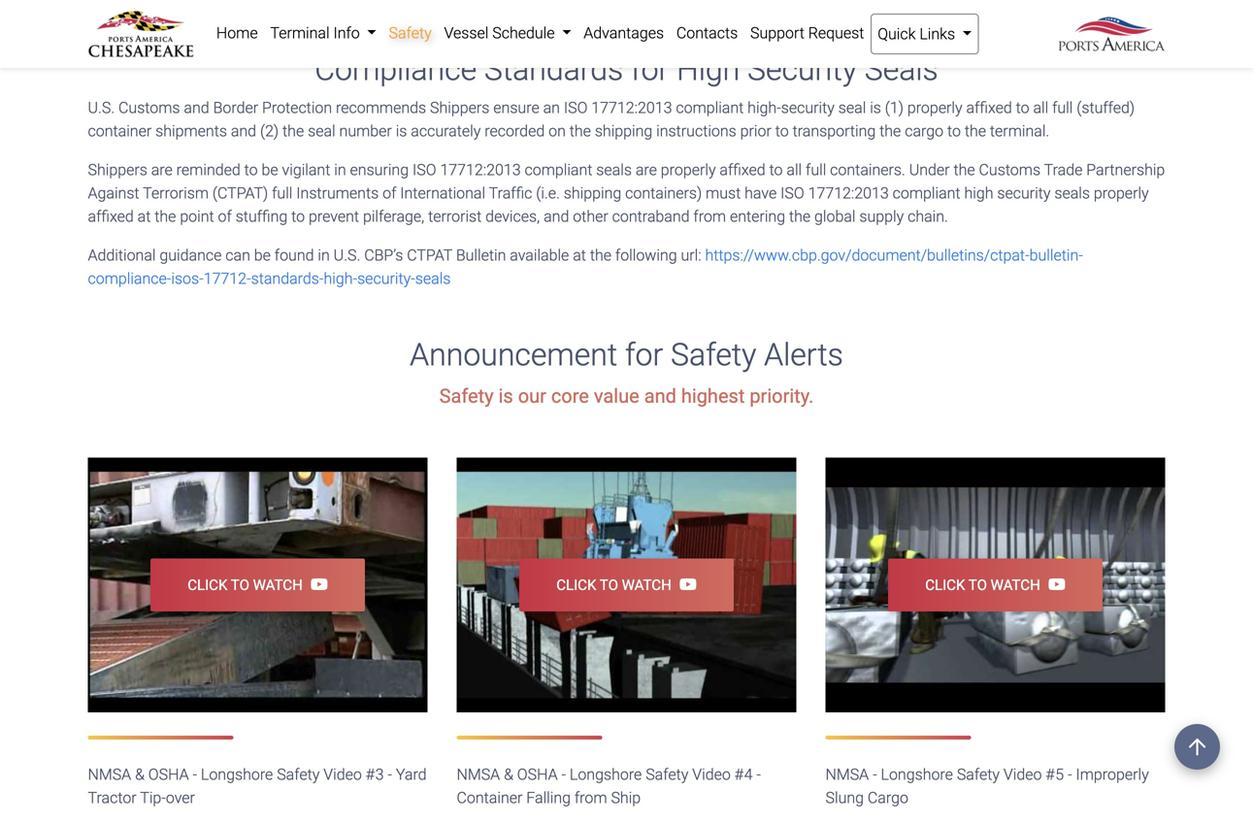 Task type: locate. For each thing, give the bounding box(es) containing it.
watch for ship
[[622, 577, 672, 594]]

2 watch from the left
[[622, 577, 672, 594]]

1 click from the left
[[188, 577, 228, 594]]

1 horizontal spatial of
[[383, 184, 396, 203]]

1 video from the left
[[324, 766, 362, 784]]

seals inside https://www.cbp.gov/document/bulletins/ctpat-bulletin- compliance-isos-17712-standards-high-security-seals
[[415, 270, 451, 288]]

video inside nmsa & osha - longshore safety video #4 - container falling from ship
[[692, 766, 731, 784]]

be left vigilant on the top
[[262, 161, 278, 179]]

youtube image
[[303, 577, 328, 592], [1040, 577, 1066, 592]]

2 horizontal spatial full
[[1052, 99, 1073, 117]]

falling
[[526, 789, 571, 807]]

0 horizontal spatial u.s.
[[88, 99, 115, 117]]

terminal.
[[990, 122, 1050, 140]]

& inside nmsa & osha - longshore safety video #4 - container falling from ship
[[504, 766, 513, 784]]

2 are from the left
[[636, 161, 657, 179]]

5 - from the left
[[873, 766, 877, 784]]

all up terminal. at the right
[[1033, 99, 1049, 117]]

compliant inside u.s. customs and border protection recommends shippers ensure an iso 17712:2013 compliant high-security seal is (1) properly affixed to all full (stuffed) container shipments and (2) the seal number is accurately recorded on the shipping instructions prior to transporting the cargo to the terminal.
[[676, 99, 744, 117]]

1 vertical spatial properly
[[661, 161, 716, 179]]

& inside nmsa & osha - longshore safety video #3 - yard tractor tip-over
[[135, 766, 145, 784]]

1 horizontal spatial click
[[556, 577, 596, 594]]

for up safety is our core value and highest priority.
[[625, 337, 663, 373]]

iso up the international
[[413, 161, 436, 179]]

0 vertical spatial shippers
[[430, 99, 490, 117]]

2 osha from the left
[[517, 766, 558, 784]]

safety inside nmsa & osha - longshore safety video #3 - yard tractor tip-over
[[277, 766, 320, 784]]

17712:2013 up global
[[808, 184, 889, 203]]

safety
[[389, 24, 432, 42], [671, 337, 757, 373], [439, 385, 494, 408], [277, 766, 320, 784], [646, 766, 689, 784], [957, 766, 1000, 784]]

0 horizontal spatial in
[[318, 246, 330, 265]]

over
[[166, 789, 195, 807]]

0 vertical spatial compliant
[[676, 99, 744, 117]]

safety left #4
[[646, 766, 689, 784]]

1 horizontal spatial are
[[636, 161, 657, 179]]

1 horizontal spatial longshore
[[570, 766, 642, 784]]

- up cargo
[[873, 766, 877, 784]]

at right available
[[573, 246, 586, 265]]

0 horizontal spatial at
[[137, 207, 151, 226]]

2 horizontal spatial video image
[[826, 458, 1165, 713]]

0 vertical spatial from
[[694, 207, 726, 226]]

0 horizontal spatial youtube image
[[303, 577, 328, 592]]

compliant
[[676, 99, 744, 117], [525, 161, 593, 179], [893, 184, 961, 203]]

1 vertical spatial of
[[218, 207, 232, 226]]

u.s. left cbp's
[[334, 246, 360, 265]]

1 horizontal spatial properly
[[907, 99, 963, 117]]

0 horizontal spatial customs
[[118, 99, 180, 117]]

schedule
[[492, 24, 555, 42]]

2 vertical spatial 17712:2013
[[808, 184, 889, 203]]

info
[[333, 24, 360, 42]]

17712:2013 up traffic at left
[[440, 161, 521, 179]]

& up "tip-"
[[135, 766, 145, 784]]

2 vertical spatial seals
[[415, 270, 451, 288]]

under
[[909, 161, 950, 179]]

video inside nmsa - longshore safety video #5 - improperly slung cargo
[[1004, 766, 1042, 784]]

2 youtube image from the left
[[1040, 577, 1066, 592]]

1 vertical spatial high-
[[324, 270, 357, 288]]

security
[[781, 99, 835, 117], [997, 184, 1051, 203]]

all inside u.s. customs and border protection recommends shippers ensure an iso 17712:2013 compliant high-security seal is (1) properly affixed to all full (stuffed) container shipments and (2) the seal number is accurately recorded on the shipping instructions prior to transporting the cargo to the terminal.
[[1033, 99, 1049, 117]]

contacts
[[676, 24, 738, 42]]

0 horizontal spatial click
[[188, 577, 228, 594]]

u.s.
[[88, 99, 115, 117], [334, 246, 360, 265]]

the down other on the top left of page
[[590, 246, 612, 265]]

1 youtube image from the left
[[303, 577, 328, 592]]

6 - from the left
[[1068, 766, 1072, 784]]

- up over
[[193, 766, 197, 784]]

1 horizontal spatial high-
[[748, 99, 781, 117]]

0 vertical spatial high-
[[748, 99, 781, 117]]

compliant up '(i.e.'
[[525, 161, 593, 179]]

compliant up "chain." in the top of the page
[[893, 184, 961, 203]]

and down border
[[231, 122, 256, 140]]

the
[[283, 122, 304, 140], [570, 122, 591, 140], [880, 122, 901, 140], [965, 122, 986, 140], [954, 161, 975, 179], [155, 207, 176, 226], [789, 207, 811, 226], [590, 246, 612, 265]]

security right high
[[997, 184, 1051, 203]]

2 click from the left
[[556, 577, 596, 594]]

have
[[745, 184, 777, 203]]

#4
[[735, 766, 753, 784]]

click
[[188, 577, 228, 594], [556, 577, 596, 594], [925, 577, 965, 594]]

high- inside https://www.cbp.gov/document/bulletins/ctpat-bulletin- compliance-isos-17712-standards-high-security-seals
[[324, 270, 357, 288]]

0 horizontal spatial security
[[781, 99, 835, 117]]

1 vertical spatial be
[[254, 246, 271, 265]]

is left our at the left top
[[499, 385, 513, 408]]

standards
[[484, 51, 623, 88]]

customs up high
[[979, 161, 1041, 179]]

of up pilferage,
[[383, 184, 396, 203]]

is down recommends
[[396, 122, 407, 140]]

check square image
[[111, 0, 125, 12]]

0 vertical spatial customs
[[118, 99, 180, 117]]

click to watch link for over
[[150, 559, 365, 612]]

terrorism
[[143, 184, 209, 203]]

go to top image
[[1175, 724, 1220, 770]]

0 horizontal spatial video
[[324, 766, 362, 784]]

1 vertical spatial from
[[575, 789, 607, 807]]

seal down protection
[[308, 122, 336, 140]]

2 horizontal spatial affixed
[[966, 99, 1012, 117]]

- right #3
[[388, 766, 392, 784]]

3 video from the left
[[1004, 766, 1042, 784]]

click to watch link
[[150, 559, 365, 612], [519, 559, 734, 612], [888, 559, 1103, 612]]

1 & from the left
[[135, 766, 145, 784]]

1 horizontal spatial all
[[1033, 99, 1049, 117]]

osha inside nmsa & osha - longshore safety video #3 - yard tractor tip-over
[[148, 766, 189, 784]]

seal
[[838, 99, 866, 117], [308, 122, 336, 140]]

2 click to watch link from the left
[[519, 559, 734, 612]]

#5
[[1046, 766, 1064, 784]]

1 click to watch from the left
[[188, 577, 303, 594]]

nmsa up "container"
[[457, 766, 500, 784]]

shippers up against
[[88, 161, 147, 179]]

slung
[[826, 789, 864, 807]]

full left (stuffed)
[[1052, 99, 1073, 117]]

vigilant
[[282, 161, 330, 179]]

3 click to watch link from the left
[[888, 559, 1103, 612]]

for
[[631, 51, 669, 88], [625, 337, 663, 373]]

0 vertical spatial iso
[[564, 99, 588, 117]]

2 video from the left
[[692, 766, 731, 784]]

1 horizontal spatial in
[[334, 161, 346, 179]]

3 watch from the left
[[991, 577, 1040, 594]]

1 horizontal spatial shippers
[[430, 99, 490, 117]]

in up instruments
[[334, 161, 346, 179]]

youtube image
[[672, 577, 697, 592]]

prevent
[[309, 207, 359, 226]]

&
[[135, 766, 145, 784], [504, 766, 513, 784]]

0 vertical spatial in
[[334, 161, 346, 179]]

1 vertical spatial is
[[396, 122, 407, 140]]

0 horizontal spatial &
[[135, 766, 145, 784]]

safety down announcement at left
[[439, 385, 494, 408]]

seals
[[596, 161, 632, 179], [1055, 184, 1090, 203], [415, 270, 451, 288]]

1 osha from the left
[[148, 766, 189, 784]]

containers)
[[625, 184, 702, 203]]

0 horizontal spatial from
[[575, 789, 607, 807]]

0 horizontal spatial of
[[218, 207, 232, 226]]

all inside shippers are reminded to be vigilant in ensuring iso 17712:2013 compliant seals are properly affixed to all full containers.  under the customs trade partnership against terrorism (ctpat) full instruments of international traffic (i.e. shipping containers) must have iso 17712:2013 compliant high security seals properly affixed at the point of stuffing to prevent pilferage, terrorist devices, and other contraband from entering the global supply chain.
[[787, 161, 802, 179]]

1 vertical spatial security
[[997, 184, 1051, 203]]

click for over
[[188, 577, 228, 594]]

2 horizontal spatial is
[[870, 99, 881, 117]]

1 horizontal spatial youtube image
[[1040, 577, 1066, 592]]

1 nmsa from the left
[[88, 766, 131, 784]]

the down (1)
[[880, 122, 901, 140]]

other
[[573, 207, 608, 226]]

nmsa up tractor
[[88, 766, 131, 784]]

customs inside u.s. customs and border protection recommends shippers ensure an iso 17712:2013 compliant high-security seal is (1) properly affixed to all full (stuffed) container shipments and (2) the seal number is accurately recorded on the shipping instructions prior to transporting the cargo to the terminal.
[[118, 99, 180, 117]]

safety left #3
[[277, 766, 320, 784]]

- up falling
[[562, 766, 566, 784]]

nmsa inside nmsa & osha - longshore safety video #3 - yard tractor tip-over
[[88, 766, 131, 784]]

affixed up have
[[720, 161, 766, 179]]

supply
[[859, 207, 904, 226]]

nmsa inside nmsa - longshore safety video #5 - improperly slung cargo
[[826, 766, 869, 784]]

1 are from the left
[[151, 161, 173, 179]]

support
[[750, 24, 805, 42]]

17712:2013 down the compliance standards for high security seals
[[591, 99, 672, 117]]

seals down trade
[[1055, 184, 1090, 203]]

the left terminal. at the right
[[965, 122, 986, 140]]

alerts
[[764, 337, 843, 373]]

2 nmsa from the left
[[457, 766, 500, 784]]

0 vertical spatial at
[[137, 207, 151, 226]]

must
[[706, 184, 741, 203]]

of right point
[[218, 207, 232, 226]]

from left ship
[[575, 789, 607, 807]]

contacts link
[[670, 14, 744, 52]]

can
[[225, 246, 250, 265]]

at down against
[[137, 207, 151, 226]]

0 vertical spatial for
[[631, 51, 669, 88]]

seal up transporting
[[838, 99, 866, 117]]

for down advantages
[[631, 51, 669, 88]]

customs up container
[[118, 99, 180, 117]]

0 vertical spatial security
[[781, 99, 835, 117]]

1 watch from the left
[[253, 577, 303, 594]]

17712:2013
[[591, 99, 672, 117], [440, 161, 521, 179], [808, 184, 889, 203]]

improperly
[[1076, 766, 1149, 784]]

customs inside shippers are reminded to be vigilant in ensuring iso 17712:2013 compliant seals are properly affixed to all full containers.  under the customs trade partnership against terrorism (ctpat) full instruments of international traffic (i.e. shipping containers) must have iso 17712:2013 compliant high security seals properly affixed at the point of stuffing to prevent pilferage, terrorist devices, and other contraband from entering the global supply chain.
[[979, 161, 1041, 179]]

properly up cargo at the right top of page
[[907, 99, 963, 117]]

0 vertical spatial be
[[262, 161, 278, 179]]

1 video image from the left
[[88, 458, 428, 713]]

0 vertical spatial seals
[[596, 161, 632, 179]]

bulletin
[[456, 246, 506, 265]]

to
[[1016, 99, 1030, 117], [775, 122, 789, 140], [947, 122, 961, 140], [244, 161, 258, 179], [769, 161, 783, 179], [291, 207, 305, 226], [231, 577, 249, 594], [600, 577, 618, 594], [969, 577, 987, 594]]

2 video image from the left
[[457, 458, 796, 713]]

properly up containers)
[[661, 161, 716, 179]]

full
[[1052, 99, 1073, 117], [806, 161, 826, 179], [272, 184, 293, 203]]

seals down ctpat
[[415, 270, 451, 288]]

3 nmsa from the left
[[826, 766, 869, 784]]

ship
[[611, 789, 641, 807]]

shippers up accurately
[[430, 99, 490, 117]]

seals down u.s. customs and border protection recommends shippers ensure an iso 17712:2013 compliant high-security seal is (1) properly affixed to all full (stuffed) container shipments and (2) the seal number is accurately recorded on the shipping instructions prior to transporting the cargo to the terminal. on the top
[[596, 161, 632, 179]]

compliant up instructions
[[676, 99, 744, 117]]

recommends
[[336, 99, 426, 117]]

customs
[[118, 99, 180, 117], [979, 161, 1041, 179]]

u.s. up container
[[88, 99, 115, 117]]

0 horizontal spatial click to watch link
[[150, 559, 365, 612]]

2 vertical spatial is
[[499, 385, 513, 408]]

osha inside nmsa & osha - longshore safety video #4 - container falling from ship
[[517, 766, 558, 784]]

compliance
[[315, 51, 477, 88]]

0 horizontal spatial shippers
[[88, 161, 147, 179]]

in
[[334, 161, 346, 179], [318, 246, 330, 265]]

video
[[324, 766, 362, 784], [692, 766, 731, 784], [1004, 766, 1042, 784]]

2 horizontal spatial longshore
[[881, 766, 953, 784]]

osha up over
[[148, 766, 189, 784]]

shipping up other on the top left of page
[[564, 184, 621, 203]]

high-
[[748, 99, 781, 117], [324, 270, 357, 288]]

home
[[216, 24, 258, 42]]

0 vertical spatial shipping
[[595, 122, 653, 140]]

1 vertical spatial shipping
[[564, 184, 621, 203]]

click to watch
[[188, 577, 303, 594], [556, 577, 672, 594], [925, 577, 1040, 594]]

safety inside nmsa & osha - longshore safety video #4 - container falling from ship
[[646, 766, 689, 784]]

1 horizontal spatial &
[[504, 766, 513, 784]]

video left #4
[[692, 766, 731, 784]]

terminal info
[[270, 24, 364, 42]]

3 longshore from the left
[[881, 766, 953, 784]]

1 horizontal spatial watch
[[622, 577, 672, 594]]

video for #3
[[324, 766, 362, 784]]

instructions
[[656, 122, 737, 140]]

video image
[[88, 458, 428, 713], [457, 458, 796, 713], [826, 458, 1165, 713]]

1 horizontal spatial compliant
[[676, 99, 744, 117]]

are up containers)
[[636, 161, 657, 179]]

1 horizontal spatial video
[[692, 766, 731, 784]]

-
[[193, 766, 197, 784], [388, 766, 392, 784], [562, 766, 566, 784], [757, 766, 761, 784], [873, 766, 877, 784], [1068, 766, 1072, 784]]

1 horizontal spatial customs
[[979, 161, 1041, 179]]

shipments
[[155, 122, 227, 140]]

1 horizontal spatial security
[[997, 184, 1051, 203]]

safety left #5 at the right of page
[[957, 766, 1000, 784]]

properly down partnership
[[1094, 184, 1149, 203]]

1 click to watch link from the left
[[150, 559, 365, 612]]

1 vertical spatial customs
[[979, 161, 1041, 179]]

all down transporting
[[787, 161, 802, 179]]

0 vertical spatial full
[[1052, 99, 1073, 117]]

from inside nmsa & osha - longshore safety video #4 - container falling from ship
[[575, 789, 607, 807]]

2 horizontal spatial click
[[925, 577, 965, 594]]

support request
[[750, 24, 864, 42]]

the down 'terrorism'
[[155, 207, 176, 226]]

is left (1)
[[870, 99, 881, 117]]

longshore inside nmsa & osha - longshore safety video #4 - container falling from ship
[[570, 766, 642, 784]]

1 horizontal spatial full
[[806, 161, 826, 179]]

1 horizontal spatial 17712:2013
[[591, 99, 672, 117]]

0 horizontal spatial compliant
[[525, 161, 593, 179]]

1 horizontal spatial seals
[[596, 161, 632, 179]]

shipping down the compliance standards for high security seals
[[595, 122, 653, 140]]

shipping
[[595, 122, 653, 140], [564, 184, 621, 203]]

tractor
[[88, 789, 137, 807]]

be right can on the left top of page
[[254, 246, 271, 265]]

full down transporting
[[806, 161, 826, 179]]

and
[[184, 99, 209, 117], [231, 122, 256, 140], [544, 207, 569, 226], [644, 385, 676, 408]]

3 click to watch from the left
[[925, 577, 1040, 594]]

and inside shippers are reminded to be vigilant in ensuring iso 17712:2013 compliant seals are properly affixed to all full containers.  under the customs trade partnership against terrorism (ctpat) full instruments of international traffic (i.e. shipping containers) must have iso 17712:2013 compliant high security seals properly affixed at the point of stuffing to prevent pilferage, terrorist devices, and other contraband from entering the global supply chain.
[[544, 207, 569, 226]]

- right #4
[[757, 766, 761, 784]]

u.s. inside u.s. customs and border protection recommends shippers ensure an iso 17712:2013 compliant high-security seal is (1) properly affixed to all full (stuffed) container shipments and (2) the seal number is accurately recorded on the shipping instructions prior to transporting the cargo to the terminal.
[[88, 99, 115, 117]]

high- up prior
[[748, 99, 781, 117]]

video inside nmsa & osha - longshore safety video #3 - yard tractor tip-over
[[324, 766, 362, 784]]

0 vertical spatial properly
[[907, 99, 963, 117]]

security inside shippers are reminded to be vigilant in ensuring iso 17712:2013 compliant seals are properly affixed to all full containers.  under the customs trade partnership against terrorism (ctpat) full instruments of international traffic (i.e. shipping containers) must have iso 17712:2013 compliant high security seals properly affixed at the point of stuffing to prevent pilferage, terrorist devices, and other contraband from entering the global supply chain.
[[997, 184, 1051, 203]]

2 horizontal spatial properly
[[1094, 184, 1149, 203]]

advantages
[[584, 24, 664, 42]]

2 horizontal spatial click to watch link
[[888, 559, 1103, 612]]

0 horizontal spatial osha
[[148, 766, 189, 784]]

longshore for ship
[[570, 766, 642, 784]]

of
[[383, 184, 396, 203], [218, 207, 232, 226]]

0 vertical spatial all
[[1033, 99, 1049, 117]]

from down must on the top right of page
[[694, 207, 726, 226]]

video left #5 at the right of page
[[1004, 766, 1042, 784]]

iso right an
[[564, 99, 588, 117]]

quick links
[[878, 25, 959, 43]]

2 vertical spatial properly
[[1094, 184, 1149, 203]]

are up 'terrorism'
[[151, 161, 173, 179]]

2 vertical spatial iso
[[781, 184, 804, 203]]

1 horizontal spatial is
[[499, 385, 513, 408]]

1 longshore from the left
[[201, 766, 273, 784]]

0 vertical spatial u.s.
[[88, 99, 115, 117]]

affixed up terminal. at the right
[[966, 99, 1012, 117]]

and down '(i.e.'
[[544, 207, 569, 226]]

2 horizontal spatial nmsa
[[826, 766, 869, 784]]

full up stuffing
[[272, 184, 293, 203]]

and up shipments
[[184, 99, 209, 117]]

1 horizontal spatial click to watch
[[556, 577, 672, 594]]

& up "container"
[[504, 766, 513, 784]]

high- inside u.s. customs and border protection recommends shippers ensure an iso 17712:2013 compliant high-security seal is (1) properly affixed to all full (stuffed) container shipments and (2) the seal number is accurately recorded on the shipping instructions prior to transporting the cargo to the terminal.
[[748, 99, 781, 117]]

longshore
[[201, 766, 273, 784], [570, 766, 642, 784], [881, 766, 953, 784]]

1 vertical spatial iso
[[413, 161, 436, 179]]

0 vertical spatial seal
[[838, 99, 866, 117]]

watch
[[253, 577, 303, 594], [622, 577, 672, 594], [991, 577, 1040, 594]]

nmsa up slung
[[826, 766, 869, 784]]

osha up falling
[[517, 766, 558, 784]]

1 horizontal spatial video image
[[457, 458, 796, 713]]

high- down additional guidance can be found in u.s. cbp's ctpat bulletin available at the following url:
[[324, 270, 357, 288]]

2 horizontal spatial compliant
[[893, 184, 961, 203]]

video left #3
[[324, 766, 362, 784]]

longshore inside nmsa & osha - longshore safety video #3 - yard tractor tip-over
[[201, 766, 273, 784]]

2 longshore from the left
[[570, 766, 642, 784]]

1 vertical spatial u.s.
[[334, 246, 360, 265]]

0 horizontal spatial high-
[[324, 270, 357, 288]]

0 horizontal spatial all
[[787, 161, 802, 179]]

- right #5 at the right of page
[[1068, 766, 1072, 784]]

nmsa inside nmsa & osha - longshore safety video #4 - container falling from ship
[[457, 766, 500, 784]]

0 vertical spatial affixed
[[966, 99, 1012, 117]]

security up transporting
[[781, 99, 835, 117]]

in right found
[[318, 246, 330, 265]]

links
[[920, 25, 955, 43]]

1 horizontal spatial iso
[[564, 99, 588, 117]]

properly
[[907, 99, 963, 117], [661, 161, 716, 179], [1094, 184, 1149, 203]]

be
[[262, 161, 278, 179], [254, 246, 271, 265]]

core
[[551, 385, 589, 408]]

0 horizontal spatial is
[[396, 122, 407, 140]]

0 vertical spatial of
[[383, 184, 396, 203]]

iso
[[564, 99, 588, 117], [413, 161, 436, 179], [781, 184, 804, 203]]

our
[[518, 385, 546, 408]]

affixed down against
[[88, 207, 134, 226]]

2 & from the left
[[504, 766, 513, 784]]

1 horizontal spatial click to watch link
[[519, 559, 734, 612]]

iso right have
[[781, 184, 804, 203]]

2 click to watch from the left
[[556, 577, 672, 594]]

seals
[[865, 51, 938, 88]]

all
[[1033, 99, 1049, 117], [787, 161, 802, 179]]

0 vertical spatial is
[[870, 99, 881, 117]]

ensure
[[493, 99, 539, 117]]



Task type: describe. For each thing, give the bounding box(es) containing it.
vessel schedule
[[444, 24, 559, 42]]

transporting
[[793, 122, 876, 140]]

support request link
[[744, 14, 871, 52]]

(ctpat)
[[212, 184, 268, 203]]

#3
[[366, 766, 384, 784]]

safety inside nmsa - longshore safety video #5 - improperly slung cargo
[[957, 766, 1000, 784]]

found
[[275, 246, 314, 265]]

point
[[180, 207, 214, 226]]

2 horizontal spatial iso
[[781, 184, 804, 203]]

compliance-
[[88, 270, 171, 288]]

full inside u.s. customs and border protection recommends shippers ensure an iso 17712:2013 compliant high-security seal is (1) properly affixed to all full (stuffed) container shipments and (2) the seal number is accurately recorded on the shipping instructions prior to transporting the cargo to the terminal.
[[1052, 99, 1073, 117]]

the up high
[[954, 161, 975, 179]]

cargo
[[868, 789, 909, 807]]

additional
[[88, 246, 156, 265]]

nmsa - longshore safety video #5 - improperly slung cargo
[[826, 766, 1149, 807]]

security inside u.s. customs and border protection recommends shippers ensure an iso 17712:2013 compliant high-security seal is (1) properly affixed to all full (stuffed) container shipments and (2) the seal number is accurately recorded on the shipping instructions prior to transporting the cargo to the terminal.
[[781, 99, 835, 117]]

value
[[594, 385, 639, 408]]

highest
[[681, 385, 745, 408]]

& for falling
[[504, 766, 513, 784]]

shippers inside shippers are reminded to be vigilant in ensuring iso 17712:2013 compliant seals are properly affixed to all full containers.  under the customs trade partnership against terrorism (ctpat) full instruments of international traffic (i.e. shipping containers) must have iso 17712:2013 compliant high security seals properly affixed at the point of stuffing to prevent pilferage, terrorist devices, and other contraband from entering the global supply chain.
[[88, 161, 147, 179]]

traffic
[[489, 184, 532, 203]]

safety up the compliance
[[389, 24, 432, 42]]

ctpat
[[407, 246, 452, 265]]

2 vertical spatial compliant
[[893, 184, 961, 203]]

be inside shippers are reminded to be vigilant in ensuring iso 17712:2013 compliant seals are properly affixed to all full containers.  under the customs trade partnership against terrorism (ctpat) full instruments of international traffic (i.e. shipping containers) must have iso 17712:2013 compliant high security seals properly affixed at the point of stuffing to prevent pilferage, terrorist devices, and other contraband from entering the global supply chain.
[[262, 161, 278, 179]]

nmsa for nmsa & osha - longshore safety video #3 - yard tractor tip-over
[[88, 766, 131, 784]]

0 horizontal spatial 17712:2013
[[440, 161, 521, 179]]

quick
[[878, 25, 916, 43]]

youtube image for #5
[[1040, 577, 1066, 592]]

announcement
[[410, 337, 618, 373]]

request
[[808, 24, 864, 42]]

available
[[510, 246, 569, 265]]

nmsa for nmsa & osha - longshore safety video #4 - container falling from ship
[[457, 766, 500, 784]]

bulletin-
[[1030, 246, 1083, 265]]

prior
[[740, 122, 772, 140]]

tip-
[[140, 789, 166, 807]]

container
[[88, 122, 152, 140]]

properly inside u.s. customs and border protection recommends shippers ensure an iso 17712:2013 compliant high-security seal is (1) properly affixed to all full (stuffed) container shipments and (2) the seal number is accurately recorded on the shipping instructions prior to transporting the cargo to the terminal.
[[907, 99, 963, 117]]

terminal info link
[[264, 14, 383, 52]]

global
[[814, 207, 856, 226]]

video image for over
[[88, 458, 428, 713]]

https://www.cbp.gov/document/bulletins/ctpat-bulletin- compliance-isos-17712-standards-high-security-seals link
[[88, 246, 1083, 288]]

0 horizontal spatial iso
[[413, 161, 436, 179]]

isos-
[[171, 270, 204, 288]]

longshore inside nmsa - longshore safety video #5 - improperly slung cargo
[[881, 766, 953, 784]]

(1)
[[885, 99, 904, 117]]

1 vertical spatial full
[[806, 161, 826, 179]]

1 horizontal spatial u.s.
[[334, 246, 360, 265]]

longshore for over
[[201, 766, 273, 784]]

17712:2013 inside u.s. customs and border protection recommends shippers ensure an iso 17712:2013 compliant high-security seal is (1) properly affixed to all full (stuffed) container shipments and (2) the seal number is accurately recorded on the shipping instructions prior to transporting the cargo to the terminal.
[[591, 99, 672, 117]]

osha for tractor
[[148, 766, 189, 784]]

click for ship
[[556, 577, 596, 594]]

pilferage,
[[363, 207, 424, 226]]

the down protection
[[283, 122, 304, 140]]

yard
[[396, 766, 427, 784]]

0 horizontal spatial properly
[[661, 161, 716, 179]]

in inside shippers are reminded to be vigilant in ensuring iso 17712:2013 compliant seals are properly affixed to all full containers.  under the customs trade partnership against terrorism (ctpat) full instruments of international traffic (i.e. shipping containers) must have iso 17712:2013 compliant high security seals properly affixed at the point of stuffing to prevent pilferage, terrorist devices, and other contraband from entering the global supply chain.
[[334, 161, 346, 179]]

recorded
[[485, 122, 545, 140]]

terminal
[[270, 24, 330, 42]]

1 vertical spatial in
[[318, 246, 330, 265]]

devices,
[[486, 207, 540, 226]]

(2)
[[260, 122, 279, 140]]

contraband
[[612, 207, 690, 226]]

youtube image for safety
[[303, 577, 328, 592]]

compliance standards for high security seals
[[315, 51, 938, 88]]

security
[[747, 51, 857, 88]]

shipping inside shippers are reminded to be vigilant in ensuring iso 17712:2013 compliant seals are properly affixed to all full containers.  under the customs trade partnership against terrorism (ctpat) full instruments of international traffic (i.e. shipping containers) must have iso 17712:2013 compliant high security seals properly affixed at the point of stuffing to prevent pilferage, terrorist devices, and other contraband from entering the global supply chain.
[[564, 184, 621, 203]]

watch for over
[[253, 577, 303, 594]]

announcement for safety alerts
[[410, 337, 843, 373]]

affixed inside u.s. customs and border protection recommends shippers ensure an iso 17712:2013 compliant high-security seal is (1) properly affixed to all full (stuffed) container shipments and (2) the seal number is accurately recorded on the shipping instructions prior to transporting the cargo to the terminal.
[[966, 99, 1012, 117]]

& for tractor
[[135, 766, 145, 784]]

the right on
[[570, 122, 591, 140]]

(i.e.
[[536, 184, 560, 203]]

following
[[615, 246, 677, 265]]

against
[[88, 184, 139, 203]]

1 vertical spatial seals
[[1055, 184, 1090, 203]]

click to watch for ship
[[556, 577, 672, 594]]

url:
[[681, 246, 701, 265]]

2 - from the left
[[388, 766, 392, 784]]

shippers are reminded to be vigilant in ensuring iso 17712:2013 compliant seals are properly affixed to all full containers.  under the customs trade partnership against terrorism (ctpat) full instruments of international traffic (i.e. shipping containers) must have iso 17712:2013 compliant high security seals properly affixed at the point of stuffing to prevent pilferage, terrorist devices, and other contraband from entering the global supply chain.
[[88, 161, 1165, 226]]

video image for ship
[[457, 458, 796, 713]]

container
[[457, 789, 523, 807]]

1 - from the left
[[193, 766, 197, 784]]

from inside shippers are reminded to be vigilant in ensuring iso 17712:2013 compliant seals are properly affixed to all full containers.  under the customs trade partnership against terrorism (ctpat) full instruments of international traffic (i.e. shipping containers) must have iso 17712:2013 compliant high security seals properly affixed at the point of stuffing to prevent pilferage, terrorist devices, and other contraband from entering the global supply chain.
[[694, 207, 726, 226]]

1 horizontal spatial affixed
[[720, 161, 766, 179]]

video for #4
[[692, 766, 731, 784]]

home link
[[210, 14, 264, 52]]

protection
[[262, 99, 332, 117]]

vessel schedule link
[[438, 14, 577, 52]]

2 vertical spatial full
[[272, 184, 293, 203]]

2 horizontal spatial 17712:2013
[[808, 184, 889, 203]]

4 - from the left
[[757, 766, 761, 784]]

advantages link
[[577, 14, 670, 52]]

on
[[549, 122, 566, 140]]

osha for falling
[[517, 766, 558, 784]]

iso inside u.s. customs and border protection recommends shippers ensure an iso 17712:2013 compliant high-security seal is (1) properly affixed to all full (stuffed) container shipments and (2) the seal number is accurately recorded on the shipping instructions prior to transporting the cargo to the terminal.
[[564, 99, 588, 117]]

the left global
[[789, 207, 811, 226]]

safety up highest
[[671, 337, 757, 373]]

3 - from the left
[[562, 766, 566, 784]]

and right value
[[644, 385, 676, 408]]

(stuffed)
[[1077, 99, 1135, 117]]

standards-
[[251, 270, 324, 288]]

at inside shippers are reminded to be vigilant in ensuring iso 17712:2013 compliant seals are properly affixed to all full containers.  under the customs trade partnership against terrorism (ctpat) full instruments of international traffic (i.e. shipping containers) must have iso 17712:2013 compliant high security seals properly affixed at the point of stuffing to prevent pilferage, terrorist devices, and other contraband from entering the global supply chain.
[[137, 207, 151, 226]]

guidance
[[160, 246, 222, 265]]

high
[[677, 51, 740, 88]]

cargo
[[905, 122, 944, 140]]

security-
[[357, 270, 415, 288]]

terrorist
[[428, 207, 482, 226]]

an
[[543, 99, 560, 117]]

border
[[213, 99, 258, 117]]

containers.
[[830, 161, 906, 179]]

click to watch link for ship
[[519, 559, 734, 612]]

click to watch for over
[[188, 577, 303, 594]]

nmsa for nmsa - longshore safety video #5 - improperly slung cargo
[[826, 766, 869, 784]]

accurately
[[411, 122, 481, 140]]

https://www.cbp.gov/document/bulletins/ctpat-bulletin- compliance-isos-17712-standards-high-security-seals
[[88, 246, 1083, 288]]

cbp's
[[364, 246, 403, 265]]

1 vertical spatial seal
[[308, 122, 336, 140]]

3 click from the left
[[925, 577, 965, 594]]

safety link
[[383, 14, 438, 52]]

entering
[[730, 207, 785, 226]]

1 horizontal spatial at
[[573, 246, 586, 265]]

vessel
[[444, 24, 489, 42]]

nmsa & osha - longshore safety video #4 - container falling from ship
[[457, 766, 761, 807]]

quick links link
[[871, 14, 979, 54]]

international
[[400, 184, 485, 203]]

shippers inside u.s. customs and border protection recommends shippers ensure an iso 17712:2013 compliant high-security seal is (1) properly affixed to all full (stuffed) container shipments and (2) the seal number is accurately recorded on the shipping instructions prior to transporting the cargo to the terminal.
[[430, 99, 490, 117]]

https://www.cbp.gov/document/bulletins/ctpat-
[[705, 246, 1030, 265]]

shipping inside u.s. customs and border protection recommends shippers ensure an iso 17712:2013 compliant high-security seal is (1) properly affixed to all full (stuffed) container shipments and (2) the seal number is accurately recorded on the shipping instructions prior to transporting the cargo to the terminal.
[[595, 122, 653, 140]]

reminded
[[176, 161, 241, 179]]

3 video image from the left
[[826, 458, 1165, 713]]

1 vertical spatial for
[[625, 337, 663, 373]]

17712-
[[204, 270, 251, 288]]

high
[[964, 184, 994, 203]]

instruments
[[296, 184, 379, 203]]

safety is our core value and highest priority.
[[439, 385, 814, 408]]

0 horizontal spatial affixed
[[88, 207, 134, 226]]



Task type: vqa. For each thing, say whether or not it's contained in the screenshot.
EIR
no



